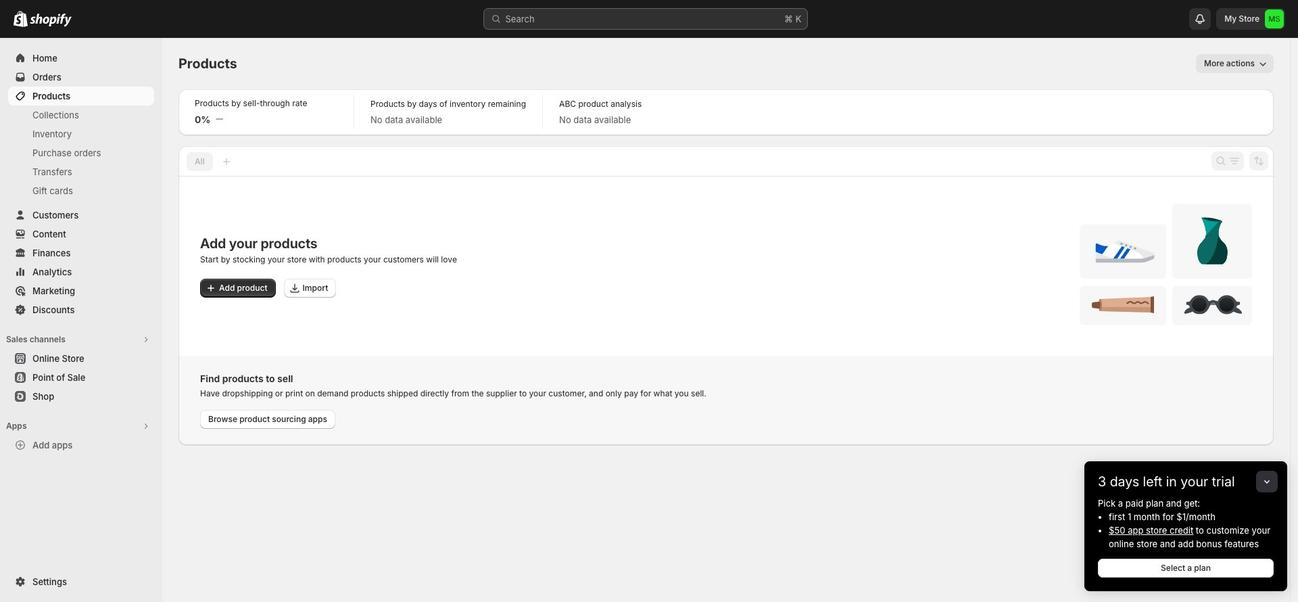 Task type: describe. For each thing, give the bounding box(es) containing it.
my store image
[[1266, 9, 1285, 28]]



Task type: locate. For each thing, give the bounding box(es) containing it.
shopify image
[[30, 14, 72, 27]]

shopify image
[[14, 11, 28, 27]]

start by stocking your store with products your customers will love image
[[1080, 204, 1253, 325]]



Task type: vqa. For each thing, say whether or not it's contained in the screenshot.
Shopify image
yes



